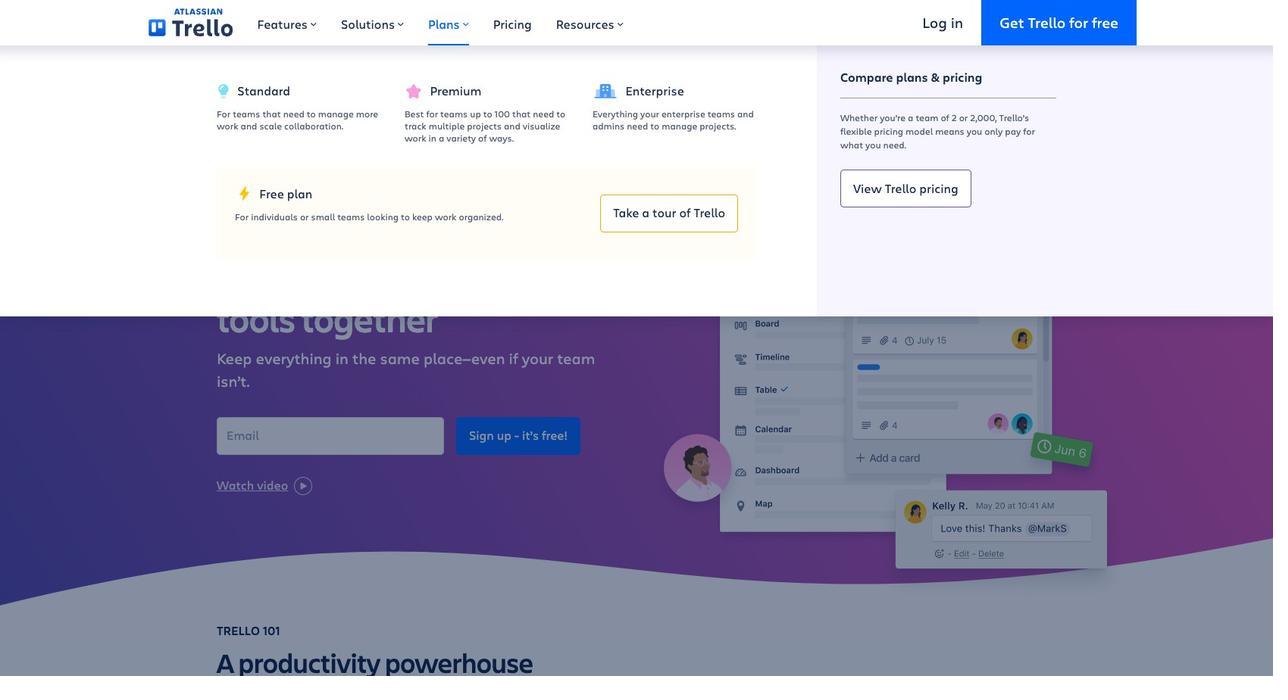 Task type: describe. For each thing, give the bounding box(es) containing it.
get trello for free
[[1000, 13, 1119, 32]]

a inside whether you're a team of 2 or 2,000, trello's flexible pricing model means you only pay for what you need.
[[908, 112, 914, 124]]

2,000,
[[970, 112, 997, 124]]

and inside for teams that need to manage more work and scale collaboration.
[[241, 119, 257, 132]]

1 vertical spatial or
[[300, 210, 309, 223]]

in right "now"
[[800, 61, 810, 77]]

teams inside best for teams up to 100 that need to track multiple projects and visualize work in a variety of ways.
[[440, 107, 468, 119]]

to down atlassian
[[557, 107, 566, 119]]

and inside best for teams up to 100 that need to track multiple projects and visualize work in a variety of ways.
[[504, 119, 521, 132]]

get
[[1000, 13, 1025, 32]]

view trello pricing link
[[841, 170, 971, 208]]

of inside best for teams up to 100 that need to track multiple projects and visualize work in a variety of ways.
[[478, 132, 487, 144]]

more
[[356, 107, 378, 119]]

0 vertical spatial pricing
[[943, 69, 983, 86]]

projects.
[[700, 119, 736, 132]]

plans
[[428, 16, 460, 32]]

trello's
[[1000, 112, 1030, 124]]

log
[[923, 13, 947, 32]]

watch
[[217, 478, 254, 494]]

for individuals or small teams looking to keep work organized.
[[235, 210, 504, 223]]

need.
[[884, 139, 907, 151]]

visualize
[[523, 119, 561, 132]]

for inside whether you're a team of 2 or 2,000, trello's flexible pricing model means you only pay for what you need.
[[1023, 125, 1035, 137]]

and inside everything your enterprise teams and admins need to manage projects.
[[738, 107, 754, 119]]

for teams that need to manage more work and scale collaboration.
[[217, 107, 378, 132]]

projects
[[467, 119, 502, 132]]

learn more. link
[[846, 61, 913, 77]]

pay
[[1005, 125, 1021, 137]]

take a tour of trello link
[[600, 195, 738, 232]]

teammates,
[[314, 250, 507, 297]]

free
[[259, 185, 284, 201]]

accelerate
[[360, 61, 420, 77]]

pricing
[[493, 16, 532, 32]]

more.
[[881, 61, 913, 77]]

view trello pricing
[[854, 180, 959, 196]]

sign up - it's free!
[[469, 428, 568, 444]]

your up premium
[[423, 61, 449, 77]]

2
[[952, 112, 957, 124]]

get trello for free link
[[982, 0, 1137, 45]]

free
[[1092, 13, 1119, 32]]

for for free plan
[[235, 210, 249, 223]]

only
[[985, 125, 1003, 137]]

or inside whether you're a team of 2 or 2,000, trello's flexible pricing model means you only pay for what you need.
[[959, 112, 968, 124]]

it's
[[522, 428, 539, 444]]

same
[[380, 349, 420, 369]]

pricing link
[[481, 0, 544, 45]]

enterprise
[[626, 83, 684, 99]]

individuals
[[251, 210, 298, 223]]

enterprise
[[662, 107, 706, 119]]

organized.
[[459, 210, 504, 223]]

keep
[[217, 349, 252, 369]]

solutions
[[341, 16, 395, 32]]

teams'
[[452, 61, 491, 77]]

pricing inside whether you're a team of 2 or 2,000, trello's flexible pricing model means you only pay for what you need.
[[874, 125, 904, 137]]

video
[[257, 478, 288, 494]]

up inside best for teams up to 100 that need to track multiple projects and visualize work in a variety of ways.
[[470, 107, 481, 119]]

of inside take a tour of trello link
[[679, 205, 691, 220]]

trello right the get
[[1028, 13, 1066, 32]]

of inside whether you're a team of 2 or 2,000, trello's flexible pricing model means you only pay for what you need.
[[941, 112, 950, 124]]

100
[[495, 107, 510, 119]]

best for teams up to 100 that need to track multiple projects and visualize work in a variety of ways.
[[405, 107, 566, 144]]

free plan
[[259, 185, 313, 201]]

watch video
[[217, 478, 288, 494]]

tasks,
[[217, 250, 308, 297]]

tools
[[217, 295, 295, 343]]

looking
[[367, 210, 399, 223]]

2 vertical spatial a
[[642, 205, 650, 220]]

work inside for teams that need to manage more work and scale collaboration.
[[217, 119, 238, 132]]

features button
[[245, 0, 329, 45]]

in right log
[[951, 13, 964, 32]]

keep
[[412, 210, 433, 223]]

in inside best for teams up to 100 that need to track multiple projects and visualize work in a variety of ways.
[[429, 132, 437, 144]]

101
[[263, 623, 280, 639]]

the
[[352, 349, 376, 369]]

resources
[[556, 16, 615, 32]]

take
[[613, 205, 639, 220]]

learn
[[846, 61, 878, 77]]

team inside trello brings all your tasks, teammates, and tools together keep everything in the same place—even if your team isn't.
[[557, 349, 595, 369]]

log in
[[923, 13, 964, 32]]

need inside best for teams up to 100 that need to track multiple projects and visualize work in a variety of ways.
[[533, 107, 554, 119]]

you're
[[880, 112, 906, 124]]

sign up - it's free! button
[[456, 418, 581, 456]]

teams right "small"
[[337, 210, 365, 223]]

model
[[906, 125, 933, 137]]

take a tour of trello
[[613, 205, 725, 220]]

an illustration showing different features of a trello board image
[[649, 188, 1129, 611]]

flexible
[[841, 125, 872, 137]]

admins
[[593, 119, 625, 132]]

track
[[405, 119, 427, 132]]



Task type: vqa. For each thing, say whether or not it's contained in the screenshot.
Solutions
yes



Task type: locate. For each thing, give the bounding box(es) containing it.
compare plans & pricing
[[841, 69, 983, 86]]

in left the
[[336, 349, 349, 369]]

0 horizontal spatial manage
[[318, 107, 354, 119]]

everything
[[256, 349, 332, 369]]

what
[[841, 139, 863, 151]]

plan
[[287, 185, 313, 201]]

teams inside for teams that need to manage more work and scale collaboration.
[[233, 107, 260, 119]]

trello down free
[[217, 204, 305, 252]]

to right scale at the top left of page
[[307, 107, 316, 119]]

your right the if
[[522, 349, 554, 369]]

a inside best for teams up to 100 that need to track multiple projects and visualize work in a variety of ways.
[[439, 132, 444, 144]]

work inside best for teams up to 100 that need to track multiple projects and visualize work in a variety of ways.
[[405, 132, 426, 144]]

or
[[959, 112, 968, 124], [300, 210, 309, 223]]

whether
[[841, 112, 878, 124]]

&
[[931, 69, 940, 86]]

trello 101
[[217, 623, 280, 639]]

you
[[967, 125, 983, 137], [866, 139, 881, 151]]

for inside for teams that need to manage more work and scale collaboration.
[[217, 107, 231, 119]]

2 that from the left
[[512, 107, 531, 119]]

0 vertical spatial team
[[916, 112, 939, 124]]

everything
[[593, 107, 638, 119]]

ways.
[[489, 132, 514, 144]]

up left -
[[497, 428, 512, 444]]

work left with
[[494, 61, 522, 77]]

for left free
[[1070, 13, 1089, 32]]

work down 'best'
[[405, 132, 426, 144]]

intelligence
[[611, 61, 678, 77]]

0 horizontal spatial of
[[478, 132, 487, 144]]

teams
[[233, 107, 260, 119], [440, 107, 468, 119], [708, 107, 735, 119], [337, 210, 365, 223]]

trello right view
[[885, 180, 917, 196]]

manage inside for teams that need to manage more work and scale collaboration.
[[318, 107, 354, 119]]

and inside trello brings all your tasks, teammates, and tools together keep everything in the same place—even if your team isn't.
[[513, 250, 573, 297]]

0 vertical spatial of
[[941, 112, 950, 124]]

team inside whether you're a team of 2 or 2,000, trello's flexible pricing model means you only pay for what you need.
[[916, 112, 939, 124]]

0 horizontal spatial need
[[283, 107, 305, 119]]

compare
[[841, 69, 893, 86]]

atlassian trello image
[[149, 9, 233, 37]]

that inside for teams that need to manage more work and scale collaboration.
[[263, 107, 281, 119]]

1 vertical spatial you
[[866, 139, 881, 151]]

trello right tour
[[694, 205, 725, 220]]

trello left 101
[[217, 623, 260, 639]]

1 vertical spatial for
[[426, 107, 438, 119]]

need
[[283, 107, 305, 119], [533, 107, 554, 119], [627, 119, 648, 132]]

whether you're a team of 2 or 2,000, trello's flexible pricing model means you only pay for what you need.
[[841, 112, 1035, 151]]

1 horizontal spatial for
[[1023, 125, 1035, 137]]

0 horizontal spatial or
[[300, 210, 309, 223]]

your down enterprise at the top of the page
[[641, 107, 659, 119]]

manage inside everything your enterprise teams and admins need to manage projects.
[[662, 119, 698, 132]]

0 vertical spatial or
[[959, 112, 968, 124]]

0 horizontal spatial team
[[557, 349, 595, 369]]

up left the 100
[[470, 107, 481, 119]]

sign
[[469, 428, 494, 444]]

up inside button
[[497, 428, 512, 444]]

free!
[[542, 428, 568, 444]]

2 horizontal spatial a
[[908, 112, 914, 124]]

a left the "variety"
[[439, 132, 444, 144]]

need right the 100
[[533, 107, 554, 119]]

view
[[854, 180, 882, 196]]

1 horizontal spatial you
[[967, 125, 983, 137]]

1 vertical spatial a
[[439, 132, 444, 144]]

accelerate your teams' work with atlassian intelligence (ai) features 🤖 now in beta! learn more.
[[360, 61, 913, 77]]

trello brings all your tasks, teammates, and tools together keep everything in the same place—even if your team isn't.
[[217, 204, 595, 392]]

features
[[257, 16, 308, 32]]

variety
[[447, 132, 476, 144]]

2 horizontal spatial for
[[1070, 13, 1089, 32]]

you right 'what'
[[866, 139, 881, 151]]

that down standard
[[263, 107, 281, 119]]

multiple
[[429, 119, 465, 132]]

standard
[[238, 83, 290, 99]]

if
[[509, 349, 518, 369]]

manage left projects.
[[662, 119, 698, 132]]

atlassian
[[555, 61, 608, 77]]

1 horizontal spatial up
[[497, 428, 512, 444]]

to left the 100
[[483, 107, 492, 119]]

0 horizontal spatial that
[[263, 107, 281, 119]]

scale
[[260, 119, 282, 132]]

0 horizontal spatial a
[[439, 132, 444, 144]]

need inside for teams that need to manage more work and scale collaboration.
[[283, 107, 305, 119]]

for right 'pay'
[[1023, 125, 1035, 137]]

in right track
[[429, 132, 437, 144]]

that inside best for teams up to 100 that need to track multiple projects and visualize work in a variety of ways.
[[512, 107, 531, 119]]

up
[[470, 107, 481, 119], [497, 428, 512, 444]]

manage
[[318, 107, 354, 119], [662, 119, 698, 132]]

everything your enterprise teams and admins need to manage projects.
[[593, 107, 754, 132]]

0 horizontal spatial up
[[470, 107, 481, 119]]

1 vertical spatial team
[[557, 349, 595, 369]]

team
[[916, 112, 939, 124], [557, 349, 595, 369]]

means
[[936, 125, 965, 137]]

in
[[951, 13, 964, 32], [800, 61, 810, 77], [429, 132, 437, 144], [336, 349, 349, 369]]

you down the "2,000," on the top of page
[[967, 125, 983, 137]]

all
[[415, 204, 455, 252]]

work left scale at the top left of page
[[217, 119, 238, 132]]

teams right enterprise
[[708, 107, 735, 119]]

a up the model
[[908, 112, 914, 124]]

0 vertical spatial a
[[908, 112, 914, 124]]

2 horizontal spatial need
[[627, 119, 648, 132]]

team right the if
[[557, 349, 595, 369]]

1 horizontal spatial of
[[679, 205, 691, 220]]

place—even
[[424, 349, 505, 369]]

work
[[494, 61, 522, 77], [217, 119, 238, 132], [405, 132, 426, 144], [435, 210, 457, 223]]

0 horizontal spatial you
[[866, 139, 881, 151]]

to left keep
[[401, 210, 410, 223]]

teams inside everything your enterprise teams and admins need to manage projects.
[[708, 107, 735, 119]]

1 horizontal spatial need
[[533, 107, 554, 119]]

in inside trello brings all your tasks, teammates, and tools together keep everything in the same place—even if your team isn't.
[[336, 349, 349, 369]]

of right tour
[[679, 205, 691, 220]]

1 vertical spatial up
[[497, 428, 512, 444]]

for
[[217, 107, 231, 119], [235, 210, 249, 223]]

1 vertical spatial of
[[478, 132, 487, 144]]

your inside everything your enterprise teams and admins need to manage projects.
[[641, 107, 659, 119]]

plans button
[[416, 0, 481, 45]]

2 vertical spatial for
[[1023, 125, 1035, 137]]

2 vertical spatial of
[[679, 205, 691, 220]]

a left tour
[[642, 205, 650, 220]]

1 horizontal spatial that
[[512, 107, 531, 119]]

0 vertical spatial for
[[217, 107, 231, 119]]

trello
[[1028, 13, 1066, 32], [885, 180, 917, 196], [217, 204, 305, 252], [694, 205, 725, 220], [217, 623, 260, 639]]

🤖
[[754, 61, 769, 77]]

need right scale at the top left of page
[[283, 107, 305, 119]]

0 horizontal spatial for
[[217, 107, 231, 119]]

1 horizontal spatial for
[[235, 210, 249, 223]]

need inside everything your enterprise teams and admins need to manage projects.
[[627, 119, 648, 132]]

beta!
[[813, 61, 843, 77]]

or right 2
[[959, 112, 968, 124]]

0 vertical spatial up
[[470, 107, 481, 119]]

now
[[772, 61, 797, 77]]

pricing right &
[[943, 69, 983, 86]]

solutions button
[[329, 0, 416, 45]]

for left individuals
[[235, 210, 249, 223]]

that right the 100
[[512, 107, 531, 119]]

pricing down whether you're a team of 2 or 2,000, trello's flexible pricing model means you only pay for what you need.
[[920, 180, 959, 196]]

small
[[311, 210, 335, 223]]

trello inside trello brings all your tasks, teammates, and tools together keep everything in the same place—even if your team isn't.
[[217, 204, 305, 252]]

pricing down you're
[[874, 125, 904, 137]]

for inside 'get trello for free' link
[[1070, 13, 1089, 32]]

to inside for teams that need to manage more work and scale collaboration.
[[307, 107, 316, 119]]

brings
[[311, 204, 409, 252]]

resources button
[[544, 0, 636, 45]]

1 horizontal spatial manage
[[662, 119, 698, 132]]

work right keep
[[435, 210, 457, 223]]

need right admins
[[627, 119, 648, 132]]

for right 'best'
[[426, 107, 438, 119]]

Email email field
[[217, 418, 444, 456]]

1 vertical spatial pricing
[[874, 125, 904, 137]]

tour
[[653, 205, 676, 220]]

collaboration.
[[284, 119, 344, 132]]

watch video link
[[217, 476, 312, 496]]

manage left more
[[318, 107, 354, 119]]

to inside everything your enterprise teams and admins need to manage projects.
[[651, 119, 660, 132]]

1 vertical spatial for
[[235, 210, 249, 223]]

teams down standard
[[233, 107, 260, 119]]

of left ways. at top left
[[478, 132, 487, 144]]

2 horizontal spatial of
[[941, 112, 950, 124]]

of
[[941, 112, 950, 124], [478, 132, 487, 144], [679, 205, 691, 220]]

of left 2
[[941, 112, 950, 124]]

teams down premium
[[440, 107, 468, 119]]

with
[[525, 61, 552, 77]]

0 vertical spatial for
[[1070, 13, 1089, 32]]

1 horizontal spatial team
[[916, 112, 939, 124]]

for left scale at the top left of page
[[217, 107, 231, 119]]

1 horizontal spatial or
[[959, 112, 968, 124]]

best
[[405, 107, 424, 119]]

a
[[908, 112, 914, 124], [439, 132, 444, 144], [642, 205, 650, 220]]

or left "small"
[[300, 210, 309, 223]]

to left enterprise
[[651, 119, 660, 132]]

team up the model
[[916, 112, 939, 124]]

0 vertical spatial you
[[967, 125, 983, 137]]

2 vertical spatial pricing
[[920, 180, 959, 196]]

your right all
[[461, 204, 532, 252]]

1 horizontal spatial a
[[642, 205, 650, 220]]

for for standard
[[217, 107, 231, 119]]

(ai)
[[681, 61, 700, 77]]

-
[[515, 428, 519, 444]]

together
[[301, 295, 438, 343]]

1 that from the left
[[263, 107, 281, 119]]

features
[[703, 61, 750, 77]]

0 horizontal spatial for
[[426, 107, 438, 119]]

to
[[307, 107, 316, 119], [483, 107, 492, 119], [557, 107, 566, 119], [651, 119, 660, 132], [401, 210, 410, 223]]

for inside best for teams up to 100 that need to track multiple projects and visualize work in a variety of ways.
[[426, 107, 438, 119]]



